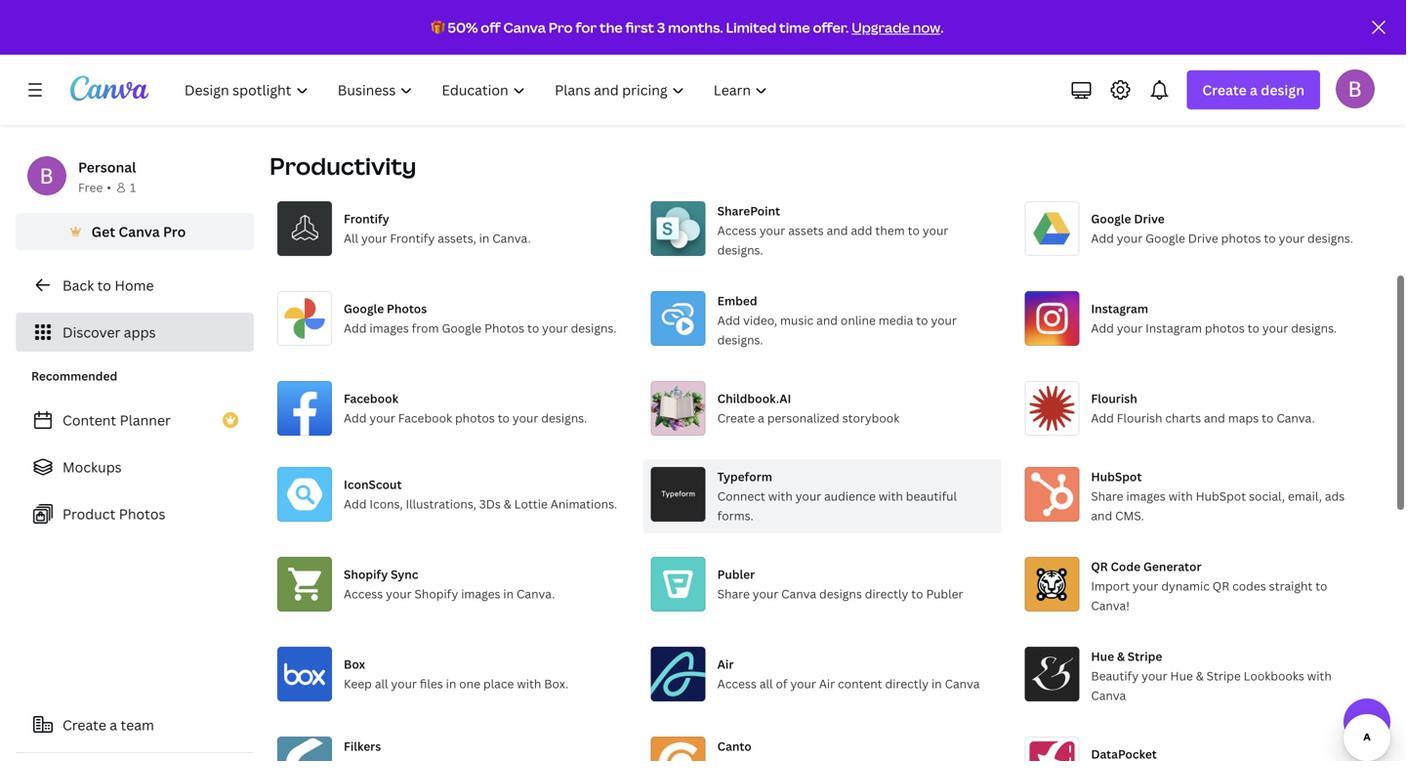 Task type: locate. For each thing, give the bounding box(es) containing it.
create inside dropdown button
[[1203, 81, 1247, 99]]

designs. for access your assets and add them to your designs.
[[718, 242, 764, 258]]

photos up instagram add your instagram photos to your designs.
[[1222, 230, 1262, 246]]

with up generator
[[1169, 488, 1194, 504]]

•
[[107, 179, 111, 195]]

0 horizontal spatial pro
[[163, 222, 186, 241]]

images inside google photos add images from google photos to your designs.
[[370, 320, 409, 336]]

in right 'content'
[[932, 676, 942, 692]]

months.
[[668, 18, 724, 37]]

0 vertical spatial photos
[[387, 300, 427, 317]]

2 vertical spatial &
[[1197, 668, 1204, 684]]

team
[[121, 716, 154, 734]]

and
[[827, 222, 848, 238], [817, 312, 838, 328], [1205, 410, 1226, 426], [1092, 508, 1113, 524]]

mockups link
[[16, 447, 254, 487]]

with left box.
[[517, 676, 542, 692]]

2 horizontal spatial images
[[1127, 488, 1166, 504]]

iconscout add icons, illustrations, 3ds & lottie animations.
[[344, 476, 618, 512]]

back
[[63, 276, 94, 295]]

add
[[1092, 230, 1115, 246], [718, 312, 741, 328], [344, 320, 367, 336], [1092, 320, 1115, 336], [344, 410, 367, 426], [1092, 410, 1115, 426], [344, 496, 367, 512]]

1 vertical spatial share
[[718, 586, 750, 602]]

email,
[[1289, 488, 1323, 504]]

0 vertical spatial canva.
[[493, 230, 531, 246]]

frontify up all
[[344, 211, 390, 227]]

recommended
[[31, 368, 117, 384]]

1 vertical spatial access
[[344, 586, 383, 602]]

create
[[1203, 81, 1247, 99], [718, 410, 755, 426], [63, 716, 106, 734]]

2 vertical spatial photos
[[455, 410, 495, 426]]

drive
[[1135, 211, 1165, 227], [1189, 230, 1219, 246]]

access down the sharepoint
[[718, 222, 757, 238]]

photos for google photos add images from google photos to your designs.
[[387, 300, 427, 317]]

add inside facebook add your facebook photos to your designs.
[[344, 410, 367, 426]]

all right keep
[[375, 676, 388, 692]]

add inside flourish add flourish charts and maps to canva.
[[1092, 410, 1115, 426]]

discover apps
[[63, 323, 156, 341]]

frontify left assets,
[[390, 230, 435, 246]]

your inside qr code generator import your dynamic qr codes straight to canva!
[[1133, 578, 1159, 594]]

2 vertical spatial a
[[110, 716, 117, 734]]

create down childbook.ai at bottom right
[[718, 410, 755, 426]]

upgrade
[[852, 18, 910, 37]]

discover
[[63, 323, 120, 341]]

canva. down lottie
[[517, 586, 555, 602]]

audience
[[825, 488, 876, 504]]

0 vertical spatial &
[[504, 496, 512, 512]]

to
[[908, 222, 920, 238], [1265, 230, 1277, 246], [97, 276, 111, 295], [917, 312, 929, 328], [528, 320, 540, 336], [1248, 320, 1260, 336], [498, 410, 510, 426], [1262, 410, 1274, 426], [1316, 578, 1328, 594], [912, 586, 924, 602]]

create left 'team'
[[63, 716, 106, 734]]

qr up the import
[[1092, 558, 1109, 574]]

share up cms.
[[1092, 488, 1124, 504]]

1 vertical spatial air
[[820, 676, 835, 692]]

canva inside button
[[119, 222, 160, 241]]

share down forms.
[[718, 586, 750, 602]]

2 all from the left
[[760, 676, 773, 692]]

add inside iconscout add icons, illustrations, 3ds & lottie animations.
[[344, 496, 367, 512]]

access left of
[[718, 676, 757, 692]]

0 horizontal spatial hue
[[1092, 648, 1115, 664]]

1 vertical spatial directly
[[886, 676, 929, 692]]

1 horizontal spatial photos
[[387, 300, 427, 317]]

canva
[[504, 18, 546, 37], [119, 222, 160, 241], [782, 586, 817, 602], [945, 676, 980, 692], [1092, 687, 1127, 703]]

access
[[718, 222, 757, 238], [344, 586, 383, 602], [718, 676, 757, 692]]

1 vertical spatial photos
[[485, 320, 525, 336]]

and left cms.
[[1092, 508, 1113, 524]]

qr left codes
[[1213, 578, 1230, 594]]

frontify all your frontify assets, in canva.
[[344, 211, 531, 246]]

embed add video, music and online media to your designs.
[[718, 293, 957, 348]]

photos for instagram add your instagram photos to your designs.
[[1205, 320, 1245, 336]]

canva. inside the frontify all your frontify assets, in canva.
[[493, 230, 531, 246]]

shopify left sync
[[344, 566, 388, 582]]

create for create a team
[[63, 716, 106, 734]]

0 vertical spatial shopify
[[344, 566, 388, 582]]

add inside google photos add images from google photos to your designs.
[[344, 320, 367, 336]]

1 vertical spatial create
[[718, 410, 755, 426]]

place
[[484, 676, 514, 692]]

list containing content planner
[[16, 401, 254, 533]]

hue up beautify
[[1092, 648, 1115, 664]]

create left the "design"
[[1203, 81, 1247, 99]]

1 vertical spatial pro
[[163, 222, 186, 241]]

pro up back to home link
[[163, 222, 186, 241]]

add for iconscout add icons, illustrations, 3ds & lottie animations.
[[344, 496, 367, 512]]

facebook
[[344, 390, 399, 406], [398, 410, 452, 426]]

and left maps
[[1205, 410, 1226, 426]]

all left of
[[760, 676, 773, 692]]

a left 'team'
[[110, 716, 117, 734]]

1 vertical spatial shopify
[[415, 586, 458, 602]]

photos up from
[[387, 300, 427, 317]]

2 horizontal spatial &
[[1197, 668, 1204, 684]]

1 vertical spatial qr
[[1213, 578, 1230, 594]]

share
[[1092, 488, 1124, 504], [718, 586, 750, 602]]

add inside instagram add your instagram photos to your designs.
[[1092, 320, 1115, 336]]

top level navigation element
[[172, 70, 785, 109]]

1 horizontal spatial publer
[[927, 586, 964, 602]]

0 horizontal spatial stripe
[[1128, 648, 1163, 664]]

0 vertical spatial directly
[[865, 586, 909, 602]]

a inside dropdown button
[[1251, 81, 1258, 99]]

designs. for add video, music and online media to your designs.
[[718, 332, 764, 348]]

create inside childbook.ai create a personalized storybook
[[718, 410, 755, 426]]

with inside hue & stripe beautify your hue & stripe lookbooks with canva
[[1308, 668, 1332, 684]]

with inside hubspot share images with hubspot social, email, ads and cms.
[[1169, 488, 1194, 504]]

1 horizontal spatial hubspot
[[1196, 488, 1247, 504]]

childbook.ai create a personalized storybook
[[718, 390, 900, 426]]

2 vertical spatial images
[[461, 586, 501, 602]]

images inside shopify sync access your shopify images in canva.
[[461, 586, 501, 602]]

1 vertical spatial images
[[1127, 488, 1166, 504]]

pro left for at left top
[[549, 18, 573, 37]]

in up place
[[504, 586, 514, 602]]

0 vertical spatial facebook
[[344, 390, 399, 406]]

qr
[[1092, 558, 1109, 574], [1213, 578, 1230, 594]]

canva!
[[1092, 597, 1130, 614]]

0 vertical spatial images
[[370, 320, 409, 336]]

1 vertical spatial hubspot
[[1196, 488, 1247, 504]]

add
[[851, 222, 873, 238]]

and left add
[[827, 222, 848, 238]]

social,
[[1250, 488, 1286, 504]]

2 vertical spatial access
[[718, 676, 757, 692]]

0 horizontal spatial all
[[375, 676, 388, 692]]

facebook add your facebook photos to your designs.
[[344, 390, 587, 426]]

off
[[481, 18, 501, 37]]

& right 3ds
[[504, 496, 512, 512]]

1 vertical spatial photos
[[1205, 320, 1245, 336]]

2 vertical spatial create
[[63, 716, 106, 734]]

0 horizontal spatial create
[[63, 716, 106, 734]]

.
[[941, 18, 944, 37]]

0 horizontal spatial &
[[504, 496, 512, 512]]

time
[[780, 18, 811, 37]]

directly right 'content'
[[886, 676, 929, 692]]

now
[[913, 18, 941, 37]]

2 horizontal spatial a
[[1251, 81, 1258, 99]]

1 horizontal spatial all
[[760, 676, 773, 692]]

0 horizontal spatial shopify
[[344, 566, 388, 582]]

1 vertical spatial a
[[758, 410, 765, 426]]

1 horizontal spatial air
[[820, 676, 835, 692]]

in right assets,
[[479, 230, 490, 246]]

and inside sharepoint access your assets and add them to your designs.
[[827, 222, 848, 238]]

2 vertical spatial canva.
[[517, 586, 555, 602]]

to inside instagram add your instagram photos to your designs.
[[1248, 320, 1260, 336]]

air
[[718, 656, 734, 672], [820, 676, 835, 692]]

apps
[[124, 323, 156, 341]]

photos inside facebook add your facebook photos to your designs.
[[455, 410, 495, 426]]

in inside shopify sync access your shopify images in canva.
[[504, 586, 514, 602]]

add inside embed add video, music and online media to your designs.
[[718, 312, 741, 328]]

google
[[1092, 211, 1132, 227], [1146, 230, 1186, 246], [344, 300, 384, 317], [442, 320, 482, 336]]

and right music
[[817, 312, 838, 328]]

designs. inside embed add video, music and online media to your designs.
[[718, 332, 764, 348]]

one
[[459, 676, 481, 692]]

0 horizontal spatial photos
[[119, 505, 166, 523]]

canva. right maps
[[1277, 410, 1316, 426]]

1 horizontal spatial drive
[[1189, 230, 1219, 246]]

all for your
[[375, 676, 388, 692]]

and inside embed add video, music and online media to your designs.
[[817, 312, 838, 328]]

share for share your canva designs directly to publer
[[718, 586, 750, 602]]

create inside button
[[63, 716, 106, 734]]

code
[[1111, 558, 1141, 574]]

in left one
[[446, 676, 457, 692]]

1 horizontal spatial stripe
[[1207, 668, 1241, 684]]

air left 'content'
[[820, 676, 835, 692]]

create for create a design
[[1203, 81, 1247, 99]]

lookbooks
[[1244, 668, 1305, 684]]

access inside sharepoint access your assets and add them to your designs.
[[718, 222, 757, 238]]

hubspot left social,
[[1196, 488, 1247, 504]]

1 horizontal spatial shopify
[[415, 586, 458, 602]]

designs. for add your google drive photos to your designs.
[[1308, 230, 1354, 246]]

0 horizontal spatial frontify
[[344, 211, 390, 227]]

canva. inside shopify sync access your shopify images in canva.
[[517, 586, 555, 602]]

stripe left lookbooks
[[1207, 668, 1241, 684]]

photos inside instagram add your instagram photos to your designs.
[[1205, 320, 1245, 336]]

with inside box keep all your files in one place with box.
[[517, 676, 542, 692]]

stripe up beautify
[[1128, 648, 1163, 664]]

offer.
[[813, 18, 849, 37]]

& left lookbooks
[[1197, 668, 1204, 684]]

access inside air access all of your air content directly in canva
[[718, 676, 757, 692]]

pro
[[549, 18, 573, 37], [163, 222, 186, 241]]

🎁 50% off canva pro for the first 3 months. limited time offer. upgrade now .
[[431, 18, 944, 37]]

and for music
[[817, 312, 838, 328]]

1 vertical spatial drive
[[1189, 230, 1219, 246]]

designs
[[820, 586, 862, 602]]

1 vertical spatial publer
[[927, 586, 964, 602]]

instagram
[[1092, 300, 1149, 317], [1146, 320, 1203, 336]]

your
[[760, 222, 786, 238], [923, 222, 949, 238], [361, 230, 387, 246], [1117, 230, 1143, 246], [1279, 230, 1305, 246], [931, 312, 957, 328], [542, 320, 568, 336], [1117, 320, 1143, 336], [1263, 320, 1289, 336], [370, 410, 396, 426], [513, 410, 539, 426], [796, 488, 822, 504], [1133, 578, 1159, 594], [386, 586, 412, 602], [753, 586, 779, 602], [1142, 668, 1168, 684], [391, 676, 417, 692], [791, 676, 817, 692]]

all inside box keep all your files in one place with box.
[[375, 676, 388, 692]]

a down childbook.ai at bottom right
[[758, 410, 765, 426]]

2 vertical spatial photos
[[119, 505, 166, 523]]

1 horizontal spatial pro
[[549, 18, 573, 37]]

1 horizontal spatial share
[[1092, 488, 1124, 504]]

0 horizontal spatial share
[[718, 586, 750, 602]]

1 vertical spatial &
[[1118, 648, 1125, 664]]

access for sharepoint
[[718, 222, 757, 238]]

photos up iconscout add icons, illustrations, 3ds & lottie animations.
[[455, 410, 495, 426]]

flourish
[[1092, 390, 1138, 406], [1117, 410, 1163, 426]]

to inside qr code generator import your dynamic qr codes straight to canva!
[[1316, 578, 1328, 594]]

import
[[1092, 578, 1130, 594]]

0 vertical spatial drive
[[1135, 211, 1165, 227]]

share inside hubspot share images with hubspot social, email, ads and cms.
[[1092, 488, 1124, 504]]

in inside air access all of your air content directly in canva
[[932, 676, 942, 692]]

embed
[[718, 293, 758, 309]]

2 horizontal spatial create
[[1203, 81, 1247, 99]]

back to home
[[63, 276, 154, 295]]

designs. inside google drive add your google drive photos to your designs.
[[1308, 230, 1354, 246]]

hubspot
[[1092, 468, 1142, 485], [1196, 488, 1247, 504]]

all
[[344, 230, 359, 246]]

images up cms.
[[1127, 488, 1166, 504]]

add for instagram add your instagram photos to your designs.
[[1092, 320, 1115, 336]]

0 vertical spatial a
[[1251, 81, 1258, 99]]

1 horizontal spatial hue
[[1171, 668, 1194, 684]]

shopify sync access your shopify images in canva.
[[344, 566, 555, 602]]

photos right from
[[485, 320, 525, 336]]

box
[[344, 656, 365, 672]]

canva.
[[493, 230, 531, 246], [1277, 410, 1316, 426], [517, 586, 555, 602]]

access for air
[[718, 676, 757, 692]]

shopify down sync
[[415, 586, 458, 602]]

0 vertical spatial photos
[[1222, 230, 1262, 246]]

1 horizontal spatial images
[[461, 586, 501, 602]]

to inside google drive add your google drive photos to your designs.
[[1265, 230, 1277, 246]]

directly inside air access all of your air content directly in canva
[[886, 676, 929, 692]]

& up beautify
[[1118, 648, 1125, 664]]

directly
[[865, 586, 909, 602], [886, 676, 929, 692]]

qr code generator import your dynamic qr codes straight to canva!
[[1092, 558, 1328, 614]]

designs. inside facebook add your facebook photos to your designs.
[[542, 410, 587, 426]]

&
[[504, 496, 512, 512], [1118, 648, 1125, 664], [1197, 668, 1204, 684]]

share inside publer share your canva designs directly to publer
[[718, 586, 750, 602]]

hue right beautify
[[1171, 668, 1194, 684]]

with right lookbooks
[[1308, 668, 1332, 684]]

0 horizontal spatial a
[[110, 716, 117, 734]]

all inside air access all of your air content directly in canva
[[760, 676, 773, 692]]

the
[[600, 18, 623, 37]]

childbook.ai
[[718, 390, 792, 406]]

list
[[16, 401, 254, 533]]

canva inside air access all of your air content directly in canva
[[945, 676, 980, 692]]

0 vertical spatial access
[[718, 222, 757, 238]]

designs. inside sharepoint access your assets and add them to your designs.
[[718, 242, 764, 258]]

1 horizontal spatial a
[[758, 410, 765, 426]]

1 all from the left
[[375, 676, 388, 692]]

photos up flourish add flourish charts and maps to canva.
[[1205, 320, 1245, 336]]

0 vertical spatial hubspot
[[1092, 468, 1142, 485]]

beautify
[[1092, 668, 1139, 684]]

a left the "design"
[[1251, 81, 1258, 99]]

0 vertical spatial share
[[1092, 488, 1124, 504]]

access up box
[[344, 586, 383, 602]]

designs.
[[1308, 230, 1354, 246], [718, 242, 764, 258], [571, 320, 617, 336], [1292, 320, 1338, 336], [718, 332, 764, 348], [542, 410, 587, 426]]

images up box keep all your files in one place with box.
[[461, 586, 501, 602]]

1 vertical spatial frontify
[[390, 230, 435, 246]]

your inside shopify sync access your shopify images in canva.
[[386, 586, 412, 602]]

generator
[[1144, 558, 1202, 574]]

air up the canto
[[718, 656, 734, 672]]

designs. inside instagram add your instagram photos to your designs.
[[1292, 320, 1338, 336]]

design
[[1262, 81, 1305, 99]]

0 vertical spatial create
[[1203, 81, 1247, 99]]

& inside iconscout add icons, illustrations, 3ds & lottie animations.
[[504, 496, 512, 512]]

0 vertical spatial hue
[[1092, 648, 1115, 664]]

canva. right assets,
[[493, 230, 531, 246]]

photos for product photos
[[119, 505, 166, 523]]

canva. inside flourish add flourish charts and maps to canva.
[[1277, 410, 1316, 426]]

planner
[[120, 411, 171, 429]]

share for share images with hubspot social, email, ads and cms.
[[1092, 488, 1124, 504]]

photos down mockups link
[[119, 505, 166, 523]]

designs. inside google photos add images from google photos to your designs.
[[571, 320, 617, 336]]

charts
[[1166, 410, 1202, 426]]

typeform group
[[643, 459, 1002, 533]]

images left from
[[370, 320, 409, 336]]

0 horizontal spatial images
[[370, 320, 409, 336]]

1 vertical spatial canva.
[[1277, 410, 1316, 426]]

0 horizontal spatial air
[[718, 656, 734, 672]]

pro inside get canva pro button
[[163, 222, 186, 241]]

hue
[[1092, 648, 1115, 664], [1171, 668, 1194, 684]]

0 vertical spatial publer
[[718, 566, 755, 582]]

0 vertical spatial qr
[[1092, 558, 1109, 574]]

all
[[375, 676, 388, 692], [760, 676, 773, 692]]

canva. for flourish add flourish charts and maps to canva.
[[1277, 410, 1316, 426]]

hubspot up cms.
[[1092, 468, 1142, 485]]

1 horizontal spatial create
[[718, 410, 755, 426]]

a inside button
[[110, 716, 117, 734]]

to inside facebook add your facebook photos to your designs.
[[498, 410, 510, 426]]

directly right designs
[[865, 586, 909, 602]]

online
[[841, 312, 876, 328]]

and inside flourish add flourish charts and maps to canva.
[[1205, 410, 1226, 426]]

0 horizontal spatial hubspot
[[1092, 468, 1142, 485]]

0 horizontal spatial qr
[[1092, 558, 1109, 574]]

free •
[[78, 179, 111, 195]]

animations.
[[551, 496, 618, 512]]



Task type: describe. For each thing, give the bounding box(es) containing it.
1 horizontal spatial frontify
[[390, 230, 435, 246]]

maps
[[1229, 410, 1259, 426]]

images inside hubspot share images with hubspot social, email, ads and cms.
[[1127, 488, 1166, 504]]

typeform
[[718, 468, 773, 485]]

product photos
[[63, 505, 166, 523]]

hubspot share images with hubspot social, email, ads and cms.
[[1092, 468, 1345, 524]]

hue & stripe beautify your hue & stripe lookbooks with canva
[[1092, 648, 1332, 703]]

home
[[115, 276, 154, 295]]

from
[[412, 320, 439, 336]]

your inside box keep all your files in one place with box.
[[391, 676, 417, 692]]

create a design button
[[1187, 70, 1321, 109]]

cms.
[[1116, 508, 1145, 524]]

to inside sharepoint access your assets and add them to your designs.
[[908, 222, 920, 238]]

1 vertical spatial stripe
[[1207, 668, 1241, 684]]

icons,
[[370, 496, 403, 512]]

create a team
[[63, 716, 154, 734]]

typeform connect with your audience with beautiful forms.
[[718, 468, 957, 524]]

publer share your canva designs directly to publer
[[718, 566, 964, 602]]

directly inside publer share your canva designs directly to publer
[[865, 586, 909, 602]]

video,
[[744, 312, 778, 328]]

limited
[[726, 18, 777, 37]]

music
[[781, 312, 814, 328]]

instagram add your instagram photos to your designs.
[[1092, 300, 1338, 336]]

🎁
[[431, 18, 445, 37]]

0 vertical spatial frontify
[[344, 211, 390, 227]]

beautiful
[[906, 488, 957, 504]]

get canva pro
[[92, 222, 186, 241]]

add inside google drive add your google drive photos to your designs.
[[1092, 230, 1115, 246]]

create a design
[[1203, 81, 1305, 99]]

ads
[[1326, 488, 1345, 504]]

3ds
[[479, 496, 501, 512]]

to inside embed add video, music and online media to your designs.
[[917, 312, 929, 328]]

a for design
[[1251, 81, 1258, 99]]

filkers
[[344, 738, 381, 754]]

to inside publer share your canva designs directly to publer
[[912, 586, 924, 602]]

iconscout
[[344, 476, 402, 492]]

connect
[[718, 488, 766, 504]]

add for embed add video, music and online media to your designs.
[[718, 312, 741, 328]]

straight
[[1270, 578, 1313, 594]]

files
[[420, 676, 443, 692]]

content
[[63, 411, 116, 429]]

product photos link
[[16, 494, 254, 533]]

add for facebook add your facebook photos to your designs.
[[344, 410, 367, 426]]

back to home link
[[16, 266, 254, 305]]

0 vertical spatial pro
[[549, 18, 573, 37]]

media
[[879, 312, 914, 328]]

photos inside google drive add your google drive photos to your designs.
[[1222, 230, 1262, 246]]

codes
[[1233, 578, 1267, 594]]

get
[[92, 222, 115, 241]]

for
[[576, 18, 597, 37]]

content planner
[[63, 411, 171, 429]]

and for charts
[[1205, 410, 1226, 426]]

forms.
[[718, 508, 754, 524]]

content
[[838, 676, 883, 692]]

0 vertical spatial air
[[718, 656, 734, 672]]

to inside flourish add flourish charts and maps to canva.
[[1262, 410, 1274, 426]]

mockups
[[63, 458, 122, 476]]

them
[[876, 222, 905, 238]]

sharepoint access your assets and add them to your designs.
[[718, 203, 949, 258]]

your inside air access all of your air content directly in canva
[[791, 676, 817, 692]]

free
[[78, 179, 103, 195]]

upgrade now button
[[852, 18, 941, 37]]

2 horizontal spatial photos
[[485, 320, 525, 336]]

a for team
[[110, 716, 117, 734]]

flourish add flourish charts and maps to canva.
[[1092, 390, 1316, 426]]

your inside publer share your canva designs directly to publer
[[753, 586, 779, 602]]

all for of
[[760, 676, 773, 692]]

personalized
[[768, 410, 840, 426]]

your inside the frontify all your frontify assets, in canva.
[[361, 230, 387, 246]]

your inside google photos add images from google photos to your designs.
[[542, 320, 568, 336]]

get canva pro button
[[16, 213, 254, 250]]

0 vertical spatial instagram
[[1092, 300, 1149, 317]]

add for flourish add flourish charts and maps to canva.
[[1092, 410, 1115, 426]]

designs. for add images from google photos to your designs.
[[571, 320, 617, 336]]

lottie
[[515, 496, 548, 512]]

0 horizontal spatial drive
[[1135, 211, 1165, 227]]

your inside typeform connect with your audience with beautiful forms.
[[796, 488, 822, 504]]

of
[[776, 676, 788, 692]]

1 vertical spatial instagram
[[1146, 320, 1203, 336]]

canva inside hue & stripe beautify your hue & stripe lookbooks with canva
[[1092, 687, 1127, 703]]

0 vertical spatial stripe
[[1128, 648, 1163, 664]]

canto
[[718, 738, 752, 754]]

google photos add images from google photos to your designs.
[[344, 300, 617, 336]]

illustrations,
[[406, 496, 477, 512]]

bob builder image
[[1337, 69, 1376, 108]]

in inside box keep all your files in one place with box.
[[446, 676, 457, 692]]

access inside shopify sync access your shopify images in canva.
[[344, 586, 383, 602]]

1 horizontal spatial qr
[[1213, 578, 1230, 594]]

box keep all your files in one place with box.
[[344, 656, 569, 692]]

dynamic
[[1162, 578, 1210, 594]]

and inside hubspot share images with hubspot social, email, ads and cms.
[[1092, 508, 1113, 524]]

your inside hue & stripe beautify your hue & stripe lookbooks with canva
[[1142, 668, 1168, 684]]

google drive add your google drive photos to your designs.
[[1092, 211, 1354, 246]]

0 horizontal spatial publer
[[718, 566, 755, 582]]

product
[[63, 505, 116, 523]]

productivity
[[270, 150, 417, 182]]

0 vertical spatial flourish
[[1092, 390, 1138, 406]]

1
[[130, 179, 136, 195]]

1 horizontal spatial &
[[1118, 648, 1125, 664]]

your inside embed add video, music and online media to your designs.
[[931, 312, 957, 328]]

first
[[626, 18, 655, 37]]

3
[[657, 18, 666, 37]]

a inside childbook.ai create a personalized storybook
[[758, 410, 765, 426]]

discover apps link
[[16, 313, 254, 352]]

1 vertical spatial facebook
[[398, 410, 452, 426]]

with left beautiful
[[879, 488, 904, 504]]

in inside the frontify all your frontify assets, in canva.
[[479, 230, 490, 246]]

to inside google photos add images from google photos to your designs.
[[528, 320, 540, 336]]

storybook
[[843, 410, 900, 426]]

assets,
[[438, 230, 477, 246]]

canva inside publer share your canva designs directly to publer
[[782, 586, 817, 602]]

1 vertical spatial flourish
[[1117, 410, 1163, 426]]

sharepoint
[[718, 203, 781, 219]]

photos for facebook add your facebook photos to your designs.
[[455, 410, 495, 426]]

canva. for shopify sync access your shopify images in canva.
[[517, 586, 555, 602]]

and for assets
[[827, 222, 848, 238]]

1 vertical spatial hue
[[1171, 668, 1194, 684]]

50%
[[448, 18, 478, 37]]

keep
[[344, 676, 372, 692]]

with right connect
[[769, 488, 793, 504]]

content planner link
[[16, 401, 254, 440]]



Task type: vqa. For each thing, say whether or not it's contained in the screenshot.


